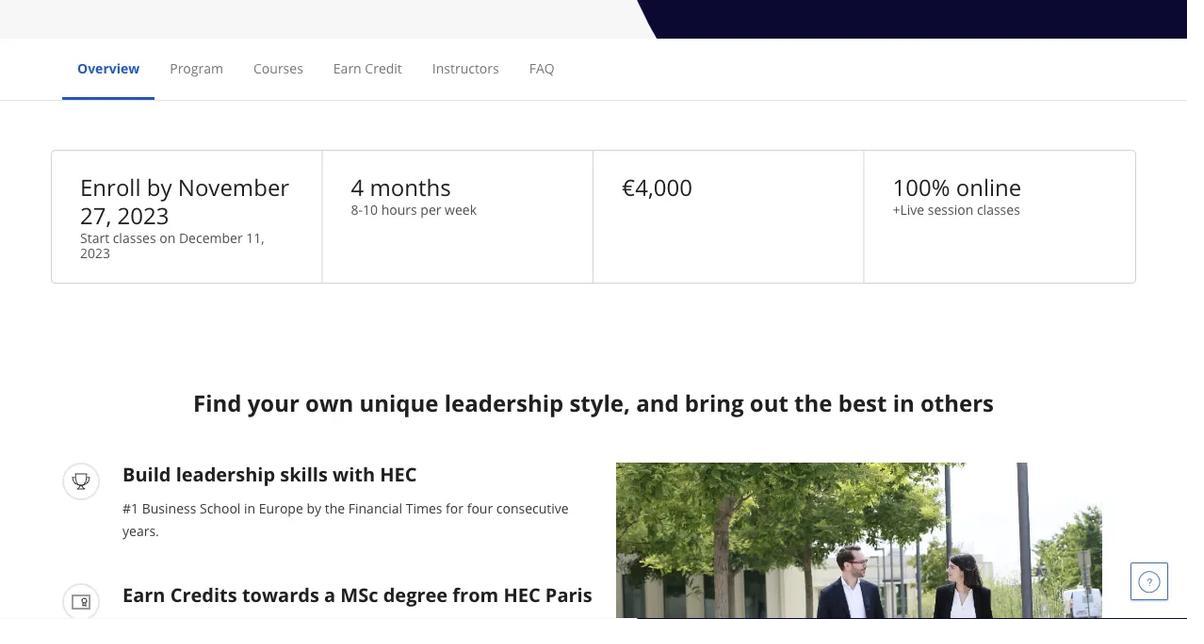 Task type: vqa. For each thing, say whether or not it's contained in the screenshot.
right "Leadership"
yes



Task type: locate. For each thing, give the bounding box(es) containing it.
in right best
[[893, 388, 915, 418]]

times
[[406, 499, 442, 517]]

100%
[[893, 172, 950, 203]]

by right enroll
[[147, 172, 172, 203]]

hec up the financial
[[380, 461, 417, 487]]

faq
[[529, 59, 555, 77]]

in
[[893, 388, 915, 418], [244, 499, 256, 517]]

in right school
[[244, 499, 256, 517]]

0 vertical spatial by
[[147, 172, 172, 203]]

hec
[[380, 461, 417, 487], [504, 581, 541, 607]]

classes left on
[[113, 229, 156, 246]]

classes inside enroll by november 27, 2023 start classes on december 11, 2023
[[113, 229, 156, 246]]

earn left the credits
[[123, 581, 165, 607]]

unique
[[360, 388, 439, 418]]

enroll
[[80, 172, 141, 203]]

years.
[[123, 522, 159, 540]]

classes
[[977, 200, 1020, 218], [113, 229, 156, 246]]

earn left credit
[[333, 59, 362, 77]]

1 vertical spatial the
[[325, 499, 345, 517]]

+live
[[893, 200, 925, 218]]

degree
[[383, 581, 448, 607]]

a
[[324, 581, 336, 607]]

1 horizontal spatial in
[[893, 388, 915, 418]]

by inside enroll by november 27, 2023 start classes on december 11, 2023
[[147, 172, 172, 203]]

towards
[[242, 581, 319, 607]]

4
[[351, 172, 364, 203]]

1 vertical spatial leadership
[[176, 461, 275, 487]]

0 vertical spatial earn
[[333, 59, 362, 77]]

1 horizontal spatial by
[[307, 499, 321, 517]]

skills
[[280, 461, 328, 487]]

start
[[80, 229, 109, 246]]

the down with
[[325, 499, 345, 517]]

earn inside certificate menu element
[[333, 59, 362, 77]]

the right out
[[795, 388, 833, 418]]

0 horizontal spatial earn
[[123, 581, 165, 607]]

4 months 8-10 hours per week
[[351, 172, 477, 218]]

0 horizontal spatial the
[[325, 499, 345, 517]]

0 horizontal spatial by
[[147, 172, 172, 203]]

2023 down 27, at the top left of the page
[[80, 244, 110, 262]]

help center image
[[1138, 570, 1161, 593]]

earn for earn credits towards a msc degree from hec paris
[[123, 581, 165, 607]]

2023
[[117, 200, 169, 231], [80, 244, 110, 262]]

courses link
[[254, 59, 303, 77]]

courses
[[254, 59, 303, 77]]

1 vertical spatial 2023
[[80, 244, 110, 262]]

1 vertical spatial classes
[[113, 229, 156, 246]]

0 vertical spatial classes
[[977, 200, 1020, 218]]

find
[[193, 388, 242, 418]]

1 vertical spatial earn
[[123, 581, 165, 607]]

the
[[795, 388, 833, 418], [325, 499, 345, 517]]

hours
[[381, 200, 417, 218]]

by
[[147, 172, 172, 203], [307, 499, 321, 517]]

0 horizontal spatial leadership
[[176, 461, 275, 487]]

program link
[[170, 59, 223, 77]]

and
[[636, 388, 679, 418]]

four
[[467, 499, 493, 517]]

earn
[[333, 59, 362, 77], [123, 581, 165, 607]]

hec right from
[[504, 581, 541, 607]]

faq link
[[529, 59, 555, 77]]

0 vertical spatial leadership
[[445, 388, 564, 418]]

#1 business school in europe by the financial times for four consecutive years.
[[123, 499, 569, 540]]

best
[[838, 388, 887, 418]]

paris
[[546, 581, 592, 607]]

1 horizontal spatial classes
[[977, 200, 1020, 218]]

2023 right 27, at the top left of the page
[[117, 200, 169, 231]]

leadership
[[445, 388, 564, 418], [176, 461, 275, 487]]

1 horizontal spatial 2023
[[117, 200, 169, 231]]

by right europe
[[307, 499, 321, 517]]

credits
[[170, 581, 237, 607]]

1 horizontal spatial hec
[[504, 581, 541, 607]]

0 horizontal spatial classes
[[113, 229, 156, 246]]

0 vertical spatial hec
[[380, 461, 417, 487]]

1 vertical spatial in
[[244, 499, 256, 517]]

earn credits towards a msc degree from hec paris
[[123, 581, 592, 607]]

classes inside the 100% online +live session classes
[[977, 200, 1020, 218]]

in inside #1 business school in europe by the financial times for four consecutive years.
[[244, 499, 256, 517]]

december
[[179, 229, 243, 246]]

1 vertical spatial by
[[307, 499, 321, 517]]

1 horizontal spatial earn
[[333, 59, 362, 77]]

0 horizontal spatial in
[[244, 499, 256, 517]]

0 horizontal spatial hec
[[380, 461, 417, 487]]

classes right session
[[977, 200, 1020, 218]]

1 horizontal spatial the
[[795, 388, 833, 418]]



Task type: describe. For each thing, give the bounding box(es) containing it.
week
[[445, 200, 477, 218]]

msc
[[341, 581, 378, 607]]

8-
[[351, 200, 363, 218]]

instructors link
[[432, 59, 499, 77]]

own
[[305, 388, 354, 418]]

the inside #1 business school in europe by the financial times for four consecutive years.
[[325, 499, 345, 517]]

school
[[200, 499, 241, 517]]

credit
[[365, 59, 402, 77]]

1 vertical spatial hec
[[504, 581, 541, 607]]

0 vertical spatial in
[[893, 388, 915, 418]]

1 horizontal spatial leadership
[[445, 388, 564, 418]]

out
[[750, 388, 789, 418]]

instructors
[[432, 59, 499, 77]]

per
[[421, 200, 442, 218]]

earn credit link
[[333, 59, 402, 77]]

0 vertical spatial 2023
[[117, 200, 169, 231]]

for
[[446, 499, 464, 517]]

consecutive
[[496, 499, 569, 517]]

hec trust leadership banner image
[[616, 463, 1103, 619]]

overview link
[[77, 59, 140, 77]]

10
[[363, 200, 378, 218]]

€4,000
[[622, 172, 693, 203]]

overview
[[77, 59, 140, 77]]

months
[[370, 172, 451, 203]]

with
[[333, 461, 375, 487]]

find your own unique leadership style, and bring out the best in others
[[193, 388, 994, 418]]

others
[[921, 388, 994, 418]]

bring
[[685, 388, 744, 418]]

11,
[[246, 229, 265, 246]]

from
[[453, 581, 499, 607]]

0 horizontal spatial 2023
[[80, 244, 110, 262]]

0 vertical spatial the
[[795, 388, 833, 418]]

your
[[248, 388, 300, 418]]

business
[[142, 499, 196, 517]]

enroll by november 27, 2023 start classes on december 11, 2023
[[80, 172, 289, 262]]

style,
[[570, 388, 630, 418]]

build leadership skills with hec
[[123, 461, 417, 487]]

earn credit
[[333, 59, 402, 77]]

financial
[[348, 499, 402, 517]]

online
[[956, 172, 1022, 203]]

on
[[159, 229, 176, 246]]

session
[[928, 200, 974, 218]]

#1
[[123, 499, 139, 517]]

27,
[[80, 200, 112, 231]]

europe
[[259, 499, 303, 517]]

program
[[170, 59, 223, 77]]

earn for earn credit
[[333, 59, 362, 77]]

november
[[178, 172, 289, 203]]

certificate menu element
[[62, 39, 1125, 100]]

build
[[123, 461, 171, 487]]

100% online +live session classes
[[893, 172, 1022, 218]]

by inside #1 business school in europe by the financial times for four consecutive years.
[[307, 499, 321, 517]]



